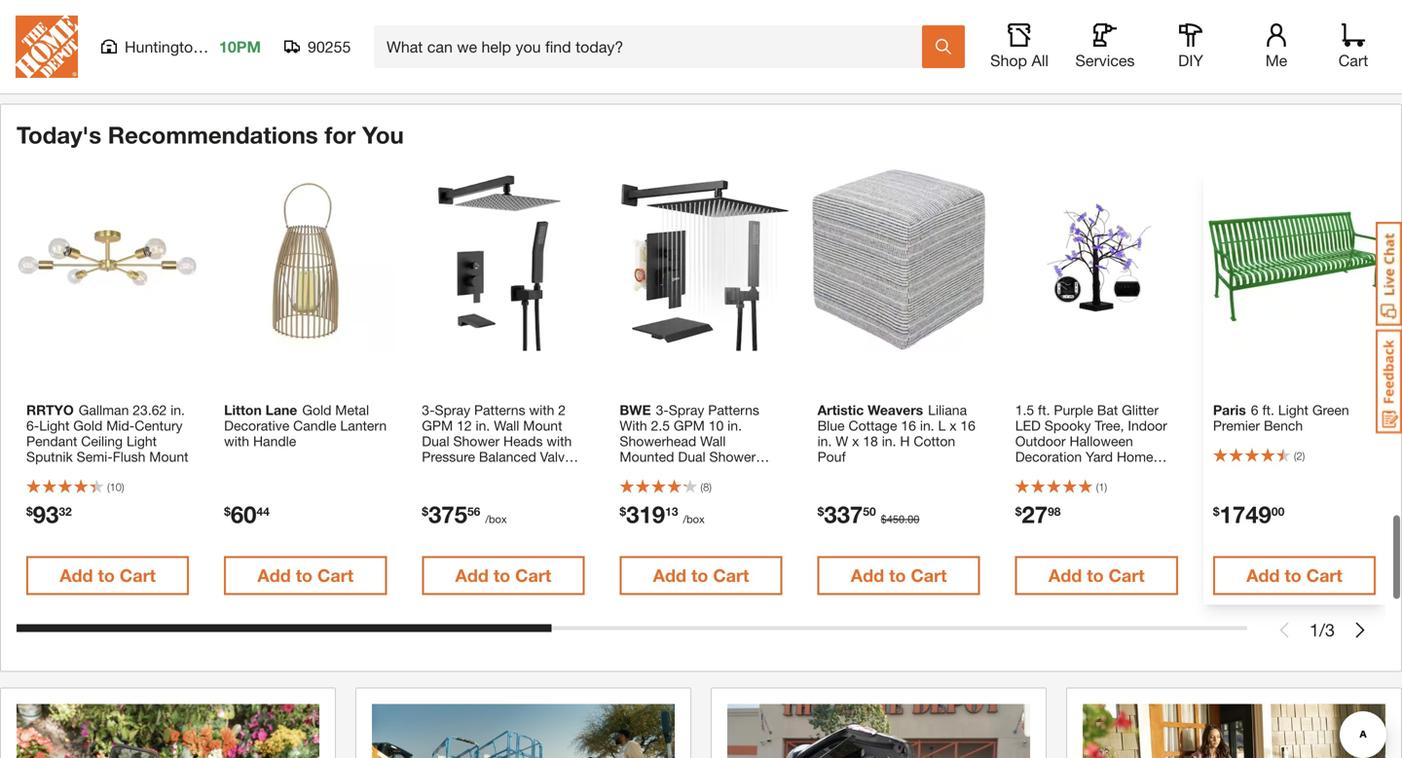 Task type: locate. For each thing, give the bounding box(es) containing it.
add down $ 375 56 /box at the bottom left
[[455, 565, 489, 586]]

1 add to cart button from the left
[[26, 557, 189, 596]]

2 patterns from the left
[[708, 402, 760, 418]]

$ inside '$ 1749 00'
[[1213, 505, 1220, 519]]

patterns
[[474, 402, 526, 418], [708, 402, 760, 418]]

add to cart down 32
[[60, 565, 156, 586]]

me
[[1266, 51, 1288, 70]]

dual left 12
[[422, 433, 450, 450]]

3
[[1326, 620, 1335, 641]]

add for seventh the "add to cart" button from the right
[[60, 565, 93, 586]]

32
[[59, 505, 72, 519]]

6 add from the left
[[1049, 565, 1082, 586]]

with up balanced
[[529, 402, 555, 418]]

valve right balanced
[[540, 449, 572, 465]]

00 down bench
[[1272, 505, 1285, 519]]

1 add to cart from the left
[[60, 565, 156, 586]]

next slide image right the "3"
[[1353, 623, 1368, 639]]

1 horizontal spatial 10
[[709, 418, 724, 434]]

2 /box from the left
[[683, 513, 705, 526]]

18
[[863, 433, 878, 450]]

patterns right 12
[[474, 402, 526, 418]]

dual up ( 8 )
[[678, 449, 706, 465]]

add to cart button down 13
[[620, 557, 783, 596]]

light up sputnik
[[39, 418, 70, 434]]

glitter
[[1122, 402, 1159, 418]]

add to cart down "56"
[[455, 565, 551, 586]]

1 horizontal spatial 16
[[961, 418, 976, 434]]

10
[[709, 418, 724, 434], [110, 481, 122, 494]]

1 vertical spatial with
[[663, 465, 691, 481]]

shower inside 3-spray patterns with 2 gpm 12 in. wall mount dual shower heads with pressure balanced valve in matte black
[[453, 433, 500, 450]]

0 vertical spatial heads
[[504, 433, 543, 450]]

sputnik
[[26, 449, 73, 465]]

0 horizontal spatial dual
[[422, 433, 450, 450]]

/box inside $ 375 56 /box
[[485, 513, 507, 526]]

2 in from the left
[[730, 465, 741, 481]]

6
[[1251, 402, 1259, 418]]

me button
[[1246, 23, 1308, 70]]

liliana blue cottage 16 in. l x 16 in. w x 18 in. h cotton pouf
[[818, 402, 976, 465]]

8
[[703, 481, 709, 494]]

purple
[[1054, 402, 1094, 418]]

00
[[1272, 505, 1285, 519], [908, 513, 920, 526]]

0 horizontal spatial mount
[[149, 449, 188, 465]]

0 horizontal spatial wall
[[494, 418, 520, 434]]

in
[[422, 465, 433, 481], [730, 465, 741, 481]]

in.
[[171, 402, 185, 418], [476, 418, 490, 434], [728, 418, 742, 434], [920, 418, 935, 434], [818, 433, 832, 450], [882, 433, 897, 450]]

$ inside $ 60 44
[[224, 505, 231, 519]]

add to cart button down 450
[[818, 557, 981, 596]]

10 down flush
[[110, 481, 122, 494]]

matte left "pouf"
[[745, 465, 780, 481]]

add to cart up this is the first slide icon
[[1247, 565, 1343, 586]]

3-
[[422, 402, 435, 418], [656, 402, 669, 418]]

1 / 3
[[1310, 620, 1335, 641]]

cart for sixth the "add to cart" button from left
[[1109, 565, 1145, 586]]

2 down bench
[[1297, 450, 1303, 463]]

2 left bwe
[[558, 402, 566, 418]]

7 add to cart button from the left
[[1213, 557, 1376, 596]]

mount down century
[[149, 449, 188, 465]]

add to cart for third the "add to cart" button from the right
[[851, 565, 947, 586]]

1.5
[[1016, 402, 1035, 418]]

gpm
[[422, 418, 453, 434], [674, 418, 705, 434]]

$ 337 50 $ 450 . 00
[[818, 501, 920, 528]]

today's recommendations for you
[[17, 121, 404, 148]]

add down the 44
[[257, 565, 291, 586]]

1 horizontal spatial /box
[[683, 513, 705, 526]]

1 horizontal spatial black
[[620, 480, 654, 496]]

gold up semi-
[[73, 418, 103, 434]]

light down "23.62"
[[127, 433, 157, 450]]

black inside 3-spray patterns with 2 gpm 12 in. wall mount dual shower heads with pressure balanced valve in matte black
[[475, 465, 509, 481]]

$ for 27
[[1016, 505, 1022, 519]]

1 /box from the left
[[485, 513, 507, 526]]

1 in from the left
[[422, 465, 433, 481]]

liliana
[[928, 402, 967, 418]]

add for 4th the "add to cart" button from right
[[653, 565, 687, 586]]

cottage
[[849, 418, 898, 434]]

semi-
[[77, 449, 113, 465]]

3- right bwe
[[656, 402, 669, 418]]

1 horizontal spatial patterns
[[708, 402, 760, 418]]

$ left 32
[[26, 505, 33, 519]]

$ left 98
[[1016, 505, 1022, 519]]

0 horizontal spatial ft.
[[1038, 402, 1050, 418]]

1 horizontal spatial 3-
[[656, 402, 669, 418]]

( down semi-
[[107, 481, 110, 494]]

5 add from the left
[[851, 565, 885, 586]]

( for 1749
[[1294, 450, 1297, 463]]

showerhead
[[620, 433, 697, 450]]

0 horizontal spatial patterns
[[474, 402, 526, 418]]

2 gpm from the left
[[674, 418, 705, 434]]

) for /box
[[709, 481, 712, 494]]

x right 'l'
[[950, 418, 957, 434]]

3 to from the left
[[494, 565, 511, 586]]

next slide image
[[1353, 38, 1368, 54], [1353, 623, 1368, 639]]

5 to from the left
[[889, 565, 906, 586]]

we deliver curbside image
[[728, 705, 1031, 759]]

0 horizontal spatial shower
[[453, 433, 500, 450]]

wall inside the 3-spray patterns with 2.5 gpm 10 in. showerhead wall mounted dual shower heads with valve in matte black
[[700, 433, 726, 450]]

with left the 2.5
[[620, 418, 647, 434]]

6 add to cart from the left
[[1049, 565, 1145, 586]]

0 horizontal spatial 00
[[908, 513, 920, 526]]

cart for 6th the "add to cart" button from right
[[318, 565, 354, 586]]

What can we help you find today? search field
[[387, 26, 921, 67]]

all
[[1032, 51, 1049, 70]]

0 horizontal spatial 2
[[558, 402, 566, 418]]

gold
[[302, 402, 332, 418], [73, 418, 103, 434]]

cart for 1st the "add to cart" button from the right
[[1307, 565, 1343, 586]]

in inside the 3-spray patterns with 2.5 gpm 10 in. showerhead wall mounted dual shower heads with valve in matte black
[[730, 465, 741, 481]]

0 horizontal spatial gpm
[[422, 418, 453, 434]]

3 add from the left
[[455, 565, 489, 586]]

ft. inside 6 ft. light green premier bench
[[1263, 402, 1275, 418]]

with
[[529, 402, 555, 418], [224, 433, 249, 450], [547, 433, 572, 450]]

1 left the "3"
[[1310, 620, 1320, 641]]

lane
[[266, 402, 297, 418]]

patterns inside the 3-spray patterns with 2.5 gpm 10 in. showerhead wall mounted dual shower heads with valve in matte black
[[708, 402, 760, 418]]

shop
[[991, 51, 1028, 70]]

patterns right the 2.5
[[708, 402, 760, 418]]

heads inside the 3-spray patterns with 2.5 gpm 10 in. showerhead wall mounted dual shower heads with valve in matte black
[[620, 465, 659, 481]]

gold metal decorative candle lantern with handle image
[[214, 169, 397, 351]]

4 add from the left
[[653, 565, 687, 586]]

add to cart for 4th the "add to cart" button from right
[[653, 565, 749, 586]]

3-spray patterns with 2 gpm 12 in. wall mount dual shower heads with pressure balanced valve in matte black link
[[422, 402, 585, 481]]

$ 27 98
[[1016, 501, 1061, 528]]

add to cart
[[60, 565, 156, 586], [257, 565, 354, 586], [455, 565, 551, 586], [653, 565, 749, 586], [851, 565, 947, 586], [1049, 565, 1145, 586], [1247, 565, 1343, 586]]

1 horizontal spatial 00
[[1272, 505, 1285, 519]]

0 horizontal spatial gold
[[73, 418, 103, 434]]

add down the $ 319 13 /box
[[653, 565, 687, 586]]

4 add to cart from the left
[[653, 565, 749, 586]]

shop all button
[[989, 23, 1051, 70]]

1 horizontal spatial gpm
[[674, 418, 705, 434]]

in. right "23.62"
[[171, 402, 185, 418]]

home
[[1117, 449, 1154, 465]]

1 gpm from the left
[[422, 418, 453, 434]]

add up this is the first slide icon
[[1247, 565, 1280, 586]]

search by image or voice image
[[17, 705, 319, 759]]

1 down parties
[[1099, 481, 1105, 494]]

1 patterns from the left
[[474, 402, 526, 418]]

3 add to cart from the left
[[455, 565, 551, 586]]

450
[[887, 513, 905, 526]]

0 horizontal spatial x
[[852, 433, 859, 450]]

1 vertical spatial next slide image
[[1353, 623, 1368, 639]]

2 3- from the left
[[656, 402, 669, 418]]

$ inside $ 93 32
[[26, 505, 33, 519]]

park
[[206, 37, 238, 56]]

mounted
[[620, 449, 674, 465]]

matte up 375
[[436, 465, 472, 481]]

$ down premier
[[1213, 505, 1220, 519]]

2.5
[[651, 418, 670, 434]]

gpm inside 3-spray patterns with 2 gpm 12 in. wall mount dual shower heads with pressure balanced valve in matte black
[[422, 418, 453, 434]]

7 add from the left
[[1247, 565, 1280, 586]]

add down 32
[[60, 565, 93, 586]]

2 next slide image from the top
[[1353, 623, 1368, 639]]

gpm left 12
[[422, 418, 453, 434]]

1 horizontal spatial in
[[730, 465, 741, 481]]

1 vertical spatial heads
[[620, 465, 659, 481]]

to for 4th the "add to cart" button from right
[[692, 565, 708, 586]]

spray up pressure
[[435, 402, 471, 418]]

$ left the 44
[[224, 505, 231, 519]]

0 horizontal spatial 16
[[901, 418, 917, 434]]

mount up balanced
[[523, 418, 562, 434]]

( 10 )
[[107, 481, 124, 494]]

1 add from the left
[[60, 565, 93, 586]]

1 horizontal spatial heads
[[620, 465, 659, 481]]

1 horizontal spatial matte
[[745, 465, 780, 481]]

add to cart down 450
[[851, 565, 947, 586]]

1 horizontal spatial dual
[[678, 449, 706, 465]]

3- for 3-spray patterns with 2 gpm 12 in. wall mount dual shower heads with pressure balanced valve in matte black
[[422, 402, 435, 418]]

mount
[[523, 418, 562, 434], [149, 449, 188, 465]]

1 horizontal spatial shower
[[710, 449, 756, 465]]

2 horizontal spatial light
[[1279, 402, 1309, 418]]

6-
[[26, 418, 39, 434]]

in. inside 'gallman 23.62 in. 6-light gold mid-century pendant ceiling light sputnik semi-flush mount'
[[171, 402, 185, 418]]

/box for 375
[[485, 513, 507, 526]]

add to cart for 6th the "add to cart" button from right
[[257, 565, 354, 586]]

bwe
[[620, 402, 651, 418]]

spray inside the 3-spray patterns with 2.5 gpm 10 in. showerhead wall mounted dual shower heads with valve in matte black
[[669, 402, 705, 418]]

)
[[1303, 450, 1305, 463], [122, 481, 124, 494], [709, 481, 712, 494], [1105, 481, 1108, 494]]

with inside gold metal decorative candle lantern with handle
[[224, 433, 249, 450]]

7 to from the left
[[1285, 565, 1302, 586]]

diy
[[1179, 51, 1204, 70]]

1 horizontal spatial light
[[127, 433, 157, 450]]

1 vertical spatial 10
[[110, 481, 122, 494]]

add to cart down 13
[[653, 565, 749, 586]]

artistic weavers
[[818, 402, 924, 418]]

ft. inside 1.5 ft. purple bat glitter led spooky tree, indoor outdoor halloween decoration yard home costumes parties
[[1038, 402, 1050, 418]]

( down parties
[[1096, 481, 1099, 494]]

$ inside the $ 319 13 /box
[[620, 505, 626, 519]]

0 horizontal spatial black
[[475, 465, 509, 481]]

0 horizontal spatial in
[[422, 465, 433, 481]]

add to cart down the 44
[[257, 565, 354, 586]]

add to cart down 98
[[1049, 565, 1145, 586]]

1 to from the left
[[98, 565, 115, 586]]

5 add to cart from the left
[[851, 565, 947, 586]]

0 horizontal spatial spray
[[435, 402, 471, 418]]

2 add from the left
[[257, 565, 291, 586]]

$ inside $ 375 56 /box
[[422, 505, 429, 519]]

shop all
[[991, 51, 1049, 70]]

2 spray from the left
[[669, 402, 705, 418]]

0 horizontal spatial valve
[[540, 449, 572, 465]]

1 horizontal spatial wall
[[700, 433, 726, 450]]

2 to from the left
[[296, 565, 313, 586]]

0 horizontal spatial light
[[39, 418, 70, 434]]

4 to from the left
[[692, 565, 708, 586]]

to for seventh the "add to cart" button from the right
[[98, 565, 115, 586]]

add to cart button down "56"
[[422, 557, 585, 596]]

1 3- from the left
[[422, 402, 435, 418]]

6 to from the left
[[1087, 565, 1104, 586]]

valve up 8
[[694, 465, 726, 481]]

1 horizontal spatial valve
[[694, 465, 726, 481]]

( up the $ 319 13 /box
[[701, 481, 703, 494]]

x
[[950, 418, 957, 434], [852, 433, 859, 450]]

1749
[[1220, 501, 1272, 528]]

shower inside the 3-spray patterns with 2.5 gpm 10 in. showerhead wall mounted dual shower heads with valve in matte black
[[710, 449, 756, 465]]

10 right the 2.5
[[709, 418, 724, 434]]

0 vertical spatial next slide image
[[1353, 38, 1368, 54]]

0 horizontal spatial heads
[[504, 433, 543, 450]]

0 vertical spatial 1
[[1099, 481, 1105, 494]]

huntington
[[125, 37, 202, 56]]

ft. right 6
[[1263, 402, 1275, 418]]

0 horizontal spatial 3-
[[422, 402, 435, 418]]

1 horizontal spatial mount
[[523, 418, 562, 434]]

free delivery image
[[1083, 705, 1386, 759]]

tree,
[[1095, 418, 1124, 434]]

( for /box
[[701, 481, 703, 494]]

dual inside 3-spray patterns with 2 gpm 12 in. wall mount dual shower heads with pressure balanced valve in matte black
[[422, 433, 450, 450]]

add
[[60, 565, 93, 586], [257, 565, 291, 586], [455, 565, 489, 586], [653, 565, 687, 586], [851, 565, 885, 586], [1049, 565, 1082, 586], [1247, 565, 1280, 586]]

6 ft. light green premier bench image
[[1204, 169, 1386, 351]]

2 add to cart from the left
[[257, 565, 354, 586]]

16 left 'l'
[[901, 418, 917, 434]]

black up "56"
[[475, 465, 509, 481]]

2 matte from the left
[[745, 465, 780, 481]]

light inside 6 ft. light green premier bench
[[1279, 402, 1309, 418]]

1 horizontal spatial spray
[[669, 402, 705, 418]]

1 vertical spatial 1
[[1310, 620, 1320, 641]]

1 horizontal spatial ft.
[[1263, 402, 1275, 418]]

dual
[[422, 433, 450, 450], [678, 449, 706, 465]]

light left green
[[1279, 402, 1309, 418]]

0 vertical spatial mount
[[523, 418, 562, 434]]

16 right 'l'
[[961, 418, 976, 434]]

/box inside the $ 319 13 /box
[[683, 513, 705, 526]]

1 vertical spatial 2
[[1297, 450, 1303, 463]]

gallman
[[79, 402, 129, 418]]

00 inside '$ 1749 00'
[[1272, 505, 1285, 519]]

1 ft. from the left
[[1038, 402, 1050, 418]]

with
[[620, 418, 647, 434], [663, 465, 691, 481]]

gold left metal
[[302, 402, 332, 418]]

0 horizontal spatial /box
[[485, 513, 507, 526]]

in. inside the 3-spray patterns with 2.5 gpm 10 in. showerhead wall mounted dual shower heads with valve in matte black
[[728, 418, 742, 434]]

x right w
[[852, 433, 859, 450]]

decorative
[[224, 418, 290, 434]]

century
[[135, 418, 183, 434]]

black
[[475, 465, 509, 481], [620, 480, 654, 496]]

add down $ 337 50 $ 450 . 00
[[851, 565, 885, 586]]

tool & truck rental image
[[372, 705, 675, 759]]

with down showerhead
[[663, 465, 691, 481]]

0 vertical spatial 2
[[558, 402, 566, 418]]

1 vertical spatial mount
[[149, 449, 188, 465]]

16
[[901, 418, 917, 434], [961, 418, 976, 434]]

/box right "56"
[[485, 513, 507, 526]]

bat
[[1097, 402, 1118, 418]]

/box right 13
[[683, 513, 705, 526]]

1
[[1099, 481, 1105, 494], [1310, 620, 1320, 641]]

12
[[457, 418, 472, 434]]

to for 1st the "add to cart" button from the right
[[1285, 565, 1302, 586]]

to for fifth the "add to cart" button from the right
[[494, 565, 511, 586]]

1 horizontal spatial 2
[[1297, 450, 1303, 463]]

artistic
[[818, 402, 864, 418]]

7 add to cart from the left
[[1247, 565, 1343, 586]]

wall up 8
[[700, 433, 726, 450]]

spray for 10
[[669, 402, 705, 418]]

3- left 12
[[422, 402, 435, 418]]

2 ft. from the left
[[1263, 402, 1275, 418]]

1 horizontal spatial gold
[[302, 402, 332, 418]]

1 horizontal spatial x
[[950, 418, 957, 434]]

gpm right the 2.5
[[674, 418, 705, 434]]

23.62
[[133, 402, 167, 418]]

in. right 12
[[476, 418, 490, 434]]

spray up showerhead
[[669, 402, 705, 418]]

spray
[[435, 402, 471, 418], [669, 402, 705, 418]]

$ for 375
[[422, 505, 429, 519]]

0 horizontal spatial matte
[[436, 465, 472, 481]]

gpm inside the 3-spray patterns with 2.5 gpm 10 in. showerhead wall mounted dual shower heads with valve in matte black
[[674, 418, 705, 434]]

) for 93
[[122, 481, 124, 494]]

3- inside 3-spray patterns with 2 gpm 12 in. wall mount dual shower heads with pressure balanced valve in matte black
[[422, 402, 435, 418]]

$ left 13
[[620, 505, 626, 519]]

3- inside the 3-spray patterns with 2.5 gpm 10 in. showerhead wall mounted dual shower heads with valve in matte black
[[656, 402, 669, 418]]

next slide image right previous slide "icon"
[[1353, 38, 1368, 54]]

50
[[863, 505, 876, 519]]

0 vertical spatial with
[[620, 418, 647, 434]]

with down the litton
[[224, 433, 249, 450]]

add to cart button up this is the first slide icon
[[1213, 557, 1376, 596]]

add down 98
[[1049, 565, 1082, 586]]

heads down showerhead
[[620, 465, 659, 481]]

27
[[1022, 501, 1048, 528]]

ft. right 1.5
[[1038, 402, 1050, 418]]

add to cart button down the 44
[[224, 557, 387, 596]]

1 spray from the left
[[435, 402, 471, 418]]

add to cart button down 98
[[1016, 557, 1178, 596]]

recommendations
[[108, 121, 318, 148]]

$ left "56"
[[422, 505, 429, 519]]

0 vertical spatial 10
[[709, 418, 724, 434]]

90255 button
[[284, 37, 352, 56]]

heads right 12
[[504, 433, 543, 450]]

indoor
[[1128, 418, 1168, 434]]

$ left '50'
[[818, 505, 824, 519]]

with right balanced
[[547, 433, 572, 450]]

( down bench
[[1294, 450, 1297, 463]]

$ inside $ 27 98
[[1016, 505, 1022, 519]]

in. right the 2.5
[[728, 418, 742, 434]]

patterns inside 3-spray patterns with 2 gpm 12 in. wall mount dual shower heads with pressure balanced valve in matte black
[[474, 402, 526, 418]]

black up 319 on the left bottom
[[620, 480, 654, 496]]

to for sixth the "add to cart" button from left
[[1087, 565, 1104, 586]]

$ for 60
[[224, 505, 231, 519]]

heads
[[504, 433, 543, 450], [620, 465, 659, 481]]

spray inside 3-spray patterns with 2 gpm 12 in. wall mount dual shower heads with pressure balanced valve in matte black
[[435, 402, 471, 418]]

add to cart button down 32
[[26, 557, 189, 596]]

1 matte from the left
[[436, 465, 472, 481]]

1 horizontal spatial 1
[[1310, 620, 1320, 641]]

00 right 450
[[908, 513, 920, 526]]

wall up balanced
[[494, 418, 520, 434]]



Task type: vqa. For each thing, say whether or not it's contained in the screenshot.
Cart link
yes



Task type: describe. For each thing, give the bounding box(es) containing it.
319
[[626, 501, 665, 528]]

56
[[468, 505, 481, 519]]

heads inside 3-spray patterns with 2 gpm 12 in. wall mount dual shower heads with pressure balanced valve in matte black
[[504, 433, 543, 450]]

metal
[[335, 402, 369, 418]]

add for fifth the "add to cart" button from the right
[[455, 565, 489, 586]]

you
[[362, 121, 404, 148]]

6 ft. light green premier bench
[[1213, 402, 1350, 434]]

add for sixth the "add to cart" button from left
[[1049, 565, 1082, 586]]

previous slide image
[[1277, 38, 1292, 54]]

this is the first slide image
[[1277, 623, 1292, 639]]

bench
[[1264, 418, 1303, 434]]

add for 6th the "add to cart" button from right
[[257, 565, 291, 586]]

10 inside the 3-spray patterns with 2.5 gpm 10 in. showerhead wall mounted dual shower heads with valve in matte black
[[709, 418, 724, 434]]

1 horizontal spatial with
[[663, 465, 691, 481]]

valve inside 3-spray patterns with 2 gpm 12 in. wall mount dual shower heads with pressure balanced valve in matte black
[[540, 449, 572, 465]]

$ for 1749
[[1213, 505, 1220, 519]]

in. left 'l'
[[920, 418, 935, 434]]

98
[[1048, 505, 1061, 519]]

3- for 3-spray patterns with 2.5 gpm 10 in. showerhead wall mounted dual shower heads with valve in matte black
[[656, 402, 669, 418]]

balanced
[[479, 449, 536, 465]]

l
[[938, 418, 946, 434]]

to for 6th the "add to cart" button from right
[[296, 565, 313, 586]]

$ for 319
[[620, 505, 626, 519]]

0 horizontal spatial 1
[[1099, 481, 1105, 494]]

mount inside 'gallman 23.62 in. 6-light gold mid-century pendant ceiling light sputnik semi-flush mount'
[[149, 449, 188, 465]]

litton
[[224, 402, 262, 418]]

costumes
[[1016, 465, 1078, 481]]

dual inside the 3-spray patterns with 2.5 gpm 10 in. showerhead wall mounted dual shower heads with valve in matte black
[[678, 449, 706, 465]]

$ 60 44
[[224, 501, 270, 528]]

to for third the "add to cart" button from the right
[[889, 565, 906, 586]]

60
[[231, 501, 257, 528]]

paris
[[1213, 402, 1247, 418]]

patterns for 12
[[474, 402, 526, 418]]

cart link
[[1332, 23, 1375, 70]]

13
[[665, 505, 678, 519]]

$ 1749 00
[[1213, 501, 1285, 528]]

( for 93
[[107, 481, 110, 494]]

mount inside 3-spray patterns with 2 gpm 12 in. wall mount dual shower heads with pressure balanced valve in matte black
[[523, 418, 562, 434]]

gallman 23.62 in. 6-light gold mid-century pendant ceiling light sputnik semi-flush mount
[[26, 402, 188, 465]]

services button
[[1074, 23, 1137, 70]]

decoration
[[1016, 449, 1082, 465]]

led
[[1016, 418, 1041, 434]]

add to cart for sixth the "add to cart" button from left
[[1049, 565, 1145, 586]]

w
[[836, 433, 849, 450]]

1.5 ft. purple bat glitter led spooky tree, indoor outdoor halloween decoration yard home costumes parties link
[[1016, 402, 1178, 481]]

44
[[257, 505, 270, 519]]

cart for 4th the "add to cart" button from right
[[713, 565, 749, 586]]

2 add to cart button from the left
[[224, 557, 387, 596]]

gpm for 10
[[674, 418, 705, 434]]

$ for 93
[[26, 505, 33, 519]]

in. inside 3-spray patterns with 2 gpm 12 in. wall mount dual shower heads with pressure balanced valve in matte black
[[476, 418, 490, 434]]

ft. for bench
[[1263, 402, 1275, 418]]

5 add to cart button from the left
[[818, 557, 981, 596]]

gold inside 'gallman 23.62 in. 6-light gold mid-century pendant ceiling light sputnik semi-flush mount'
[[73, 418, 103, 434]]

00 inside $ 337 50 $ 450 . 00
[[908, 513, 920, 526]]

$ 375 56 /box
[[422, 501, 507, 528]]

patterns for 10
[[708, 402, 760, 418]]

for
[[325, 121, 356, 148]]

weavers
[[868, 402, 924, 418]]

blue
[[818, 418, 845, 434]]

3-spray patterns with 2 gpm 12 in. wall mount dual shower heads with pressure balanced valve in matte black
[[422, 402, 572, 481]]

feedback link image
[[1376, 329, 1403, 434]]

spooky
[[1045, 418, 1091, 434]]

handle
[[253, 433, 296, 450]]

add to cart for fifth the "add to cart" button from the right
[[455, 565, 551, 586]]

gold inside gold metal decorative candle lantern with handle
[[302, 402, 332, 418]]

4 add to cart button from the left
[[620, 557, 783, 596]]

live chat image
[[1376, 222, 1403, 326]]

litton lane
[[224, 402, 297, 418]]

0 horizontal spatial with
[[620, 418, 647, 434]]

the home depot logo image
[[16, 16, 78, 78]]

lantern
[[340, 418, 387, 434]]

huntington park
[[125, 37, 238, 56]]

flush
[[113, 449, 146, 465]]

3-spray patterns with 2.5 gpm 10 in. showerhead wall mounted dual shower heads with valve in matte black image
[[610, 169, 792, 351]]

$ 319 13 /box
[[620, 501, 705, 528]]

in. left w
[[818, 433, 832, 450]]

matte inside the 3-spray patterns with 2.5 gpm 10 in. showerhead wall mounted dual shower heads with valve in matte black
[[745, 465, 780, 481]]

gallman 23.62 in. 6-light gold mid-century pendant ceiling light sputnik semi-flush mount image
[[17, 169, 199, 351]]

ceiling
[[81, 433, 123, 450]]

1.5 ft. purple bat glitter led spooky tree, indoor outdoor halloween decoration yard home costumes parties
[[1016, 402, 1168, 481]]

$ 93 32
[[26, 501, 72, 528]]

$ for 337
[[818, 505, 824, 519]]

( 1 )
[[1096, 481, 1108, 494]]

wall inside 3-spray patterns with 2 gpm 12 in. wall mount dual shower heads with pressure balanced valve in matte black
[[494, 418, 520, 434]]

/box for 319
[[683, 513, 705, 526]]

( 2 )
[[1294, 450, 1305, 463]]

spray for 12
[[435, 402, 471, 418]]

1 next slide image from the top
[[1353, 38, 1368, 54]]

add for third the "add to cart" button from the right
[[851, 565, 885, 586]]

valve inside the 3-spray patterns with 2.5 gpm 10 in. showerhead wall mounted dual shower heads with valve in matte black
[[694, 465, 726, 481]]

black inside the 3-spray patterns with 2.5 gpm 10 in. showerhead wall mounted dual shower heads with valve in matte black
[[620, 480, 654, 496]]

cart for third the "add to cart" button from the right
[[911, 565, 947, 586]]

liliana blue cottage 16 in. l x 16 in. w x 18 in. h cotton pouf image
[[808, 169, 990, 351]]

6 add to cart button from the left
[[1016, 557, 1178, 596]]

services
[[1076, 51, 1135, 70]]

cart for seventh the "add to cart" button from the right
[[120, 565, 156, 586]]

in inside 3-spray patterns with 2 gpm 12 in. wall mount dual shower heads with pressure balanced valve in matte black
[[422, 465, 433, 481]]

today's
[[17, 121, 101, 148]]

candle
[[293, 418, 337, 434]]

1 16 from the left
[[901, 418, 917, 434]]

337
[[824, 501, 863, 528]]

in. left the h
[[882, 433, 897, 450]]

) for 1749
[[1303, 450, 1305, 463]]

add to cart for seventh the "add to cart" button from the right
[[60, 565, 156, 586]]

3-spray patterns with 2 gpm 12 in. wall mount dual shower heads with pressure balanced valve in matte black image
[[412, 169, 595, 351]]

10pm
[[219, 37, 261, 56]]

yard
[[1086, 449, 1113, 465]]

2 16 from the left
[[961, 418, 976, 434]]

$ right '50'
[[881, 513, 887, 526]]

outdoor
[[1016, 433, 1066, 450]]

add for 1st the "add to cart" button from the right
[[1247, 565, 1280, 586]]

add to cart for 1st the "add to cart" button from the right
[[1247, 565, 1343, 586]]

parties
[[1082, 465, 1124, 481]]

h
[[900, 433, 910, 450]]

cotton
[[914, 433, 956, 450]]

ft. for led
[[1038, 402, 1050, 418]]

2 inside 3-spray patterns with 2 gpm 12 in. wall mount dual shower heads with pressure balanced valve in matte black
[[558, 402, 566, 418]]

mid-
[[106, 418, 135, 434]]

green
[[1313, 402, 1350, 418]]

3 add to cart button from the left
[[422, 557, 585, 596]]

matte inside 3-spray patterns with 2 gpm 12 in. wall mount dual shower heads with pressure balanced valve in matte black
[[436, 465, 472, 481]]

) for 27
[[1105, 481, 1108, 494]]

diy button
[[1160, 23, 1222, 70]]

93
[[33, 501, 59, 528]]

cart for fifth the "add to cart" button from the right
[[515, 565, 551, 586]]

0 horizontal spatial 10
[[110, 481, 122, 494]]

/
[[1320, 620, 1326, 641]]

rrtyo
[[26, 402, 74, 418]]

( 8 )
[[701, 481, 712, 494]]

1.5 ft. purple bat glitter led spooky tree, indoor outdoor halloween decoration yard home costumes parties image
[[1006, 169, 1188, 351]]

90255
[[308, 37, 351, 56]]

halloween
[[1070, 433, 1134, 450]]

gpm for 12
[[422, 418, 453, 434]]

.
[[905, 513, 908, 526]]

gold metal decorative candle lantern with handle
[[224, 402, 387, 450]]

( for 27
[[1096, 481, 1099, 494]]

3-spray patterns with 2.5 gpm 10 in. showerhead wall mounted dual shower heads with valve in matte black
[[620, 402, 780, 496]]



